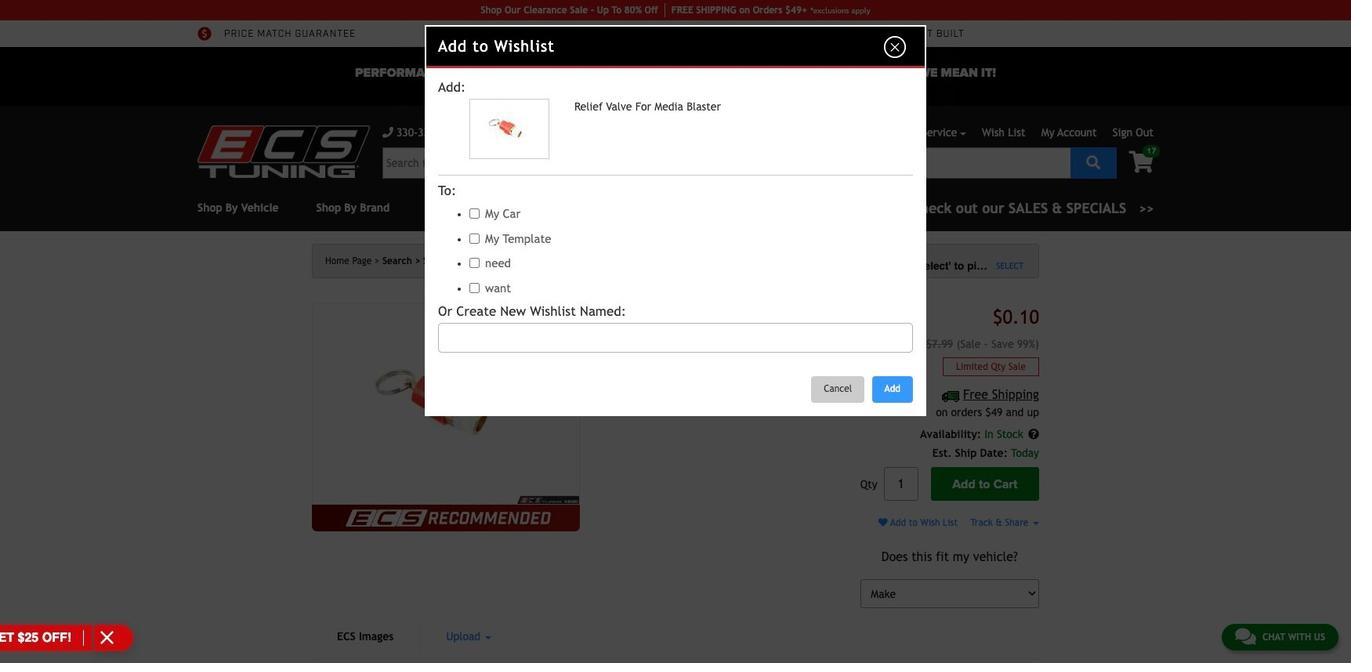 Task type: locate. For each thing, give the bounding box(es) containing it.
None text field
[[438, 323, 913, 353]]

ecs tuning image
[[198, 125, 370, 178]]

lifetime replacement program banner image
[[582, 53, 769, 92]]

document
[[425, 25, 927, 416]]

search image
[[1087, 155, 1101, 169]]

phone image
[[383, 127, 393, 138]]

None checkbox
[[470, 209, 480, 219], [470, 233, 480, 244], [470, 258, 480, 268], [470, 283, 480, 293], [470, 209, 480, 219], [470, 233, 480, 244], [470, 258, 480, 268], [470, 283, 480, 293]]

None text field
[[884, 467, 918, 501]]

question circle image
[[1028, 429, 1039, 440]]

ecs tuning recommends this product. image
[[312, 505, 580, 532]]



Task type: describe. For each thing, give the bounding box(es) containing it.
heart image
[[878, 518, 888, 528]]

free shipping image
[[942, 391, 960, 402]]

es#3970073 - b1100031relief - relief valve for media blaster - bav auto tools - audi bmw volkswagen mercedes benz mini porsche image
[[312, 303, 580, 505]]



Task type: vqa. For each thing, say whether or not it's contained in the screenshot.
Lifetime Replacement Program Banner image
yes



